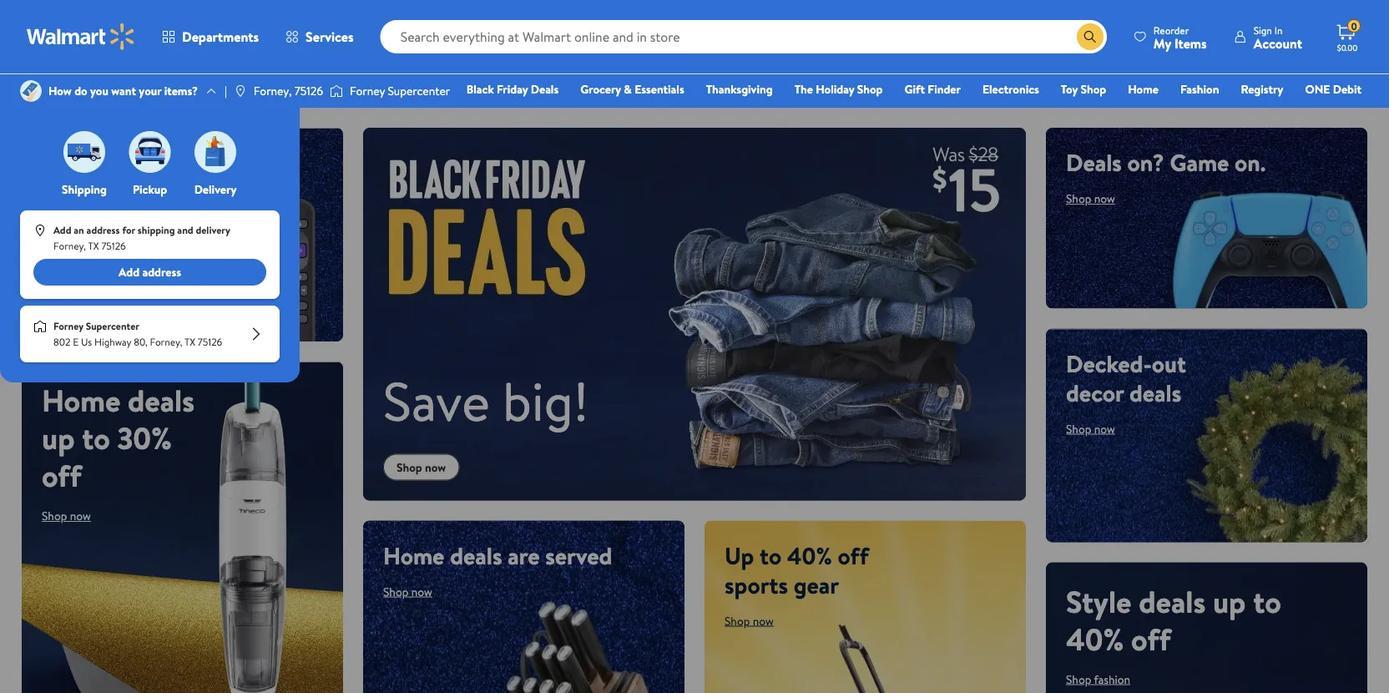 Task type: locate. For each thing, give the bounding box(es) containing it.
0 horizontal spatial to
[[82, 417, 110, 459]]

walmart image
[[27, 23, 135, 50]]

add down add an address for shipping and delivery forney, tx 75126
[[119, 264, 140, 280]]

now inside "link"
[[425, 459, 446, 476]]

1 horizontal spatial 75126
[[198, 335, 222, 349]]

0 vertical spatial 40%
[[787, 539, 833, 572]]

forney,
[[254, 83, 292, 99], [53, 239, 86, 253], [150, 335, 182, 349]]

shipping
[[138, 223, 175, 237]]

1 horizontal spatial deals
[[1067, 146, 1122, 179]]

1 horizontal spatial 40%
[[1067, 618, 1124, 660]]

75126 right 80,
[[198, 335, 222, 349]]

0 vertical spatial add
[[53, 223, 71, 237]]

1 horizontal spatial address
[[142, 264, 181, 280]]

 image
[[20, 80, 42, 102], [330, 83, 343, 99], [33, 224, 47, 237], [33, 320, 47, 333]]

up
[[42, 417, 75, 459], [1213, 580, 1247, 622]]

home inside the "home deals up to 30% off"
[[42, 380, 121, 421]]

up for style deals up to 40% off
[[1213, 580, 1247, 622]]

1 vertical spatial supercenter
[[86, 319, 139, 333]]

tx down savings
[[88, 239, 99, 253]]

1 vertical spatial 75126
[[101, 239, 126, 253]]

highway
[[94, 335, 131, 349]]

40%
[[787, 539, 833, 572], [1067, 618, 1124, 660]]

deals
[[531, 81, 559, 97], [1067, 146, 1122, 179]]

75126 for add an address for shipping and delivery
[[101, 239, 126, 253]]

to
[[82, 417, 110, 459], [760, 539, 782, 572], [1254, 580, 1282, 622]]

forney for forney supercenter 802 e us highway 80, forney, tx 75126
[[53, 319, 83, 333]]

|
[[225, 83, 227, 99]]

supercenter for forney supercenter
[[388, 83, 450, 99]]

2 vertical spatial home
[[383, 539, 445, 572]]

forney inside forney supercenter 802 e us highway 80, forney, tx 75126
[[53, 319, 83, 333]]

0 horizontal spatial forney,
[[53, 239, 86, 253]]

shop now inside "link"
[[397, 459, 446, 476]]

now for decked-out decor deals
[[1095, 421, 1116, 437]]

deals inside the "home deals up to 30% off"
[[128, 380, 195, 421]]

0 horizontal spatial supercenter
[[86, 319, 139, 333]]

to inside up to 40% off sports gear
[[760, 539, 782, 572]]

to for style
[[1254, 580, 1282, 622]]

0 vertical spatial address
[[87, 223, 120, 237]]

electronics
[[983, 81, 1040, 97]]

address right 'an'
[[87, 223, 120, 237]]

save big!
[[383, 363, 589, 438]]

0 horizontal spatial home
[[42, 380, 121, 421]]

 image inside shipping 'button'
[[63, 131, 105, 173]]

forney down services
[[350, 83, 385, 99]]

0 vertical spatial up
[[42, 417, 75, 459]]

1 vertical spatial forney,
[[53, 239, 86, 253]]

1 horizontal spatial supercenter
[[388, 83, 450, 99]]

shop now link
[[1067, 190, 1116, 207], [42, 220, 91, 236], [1067, 421, 1116, 437], [383, 454, 460, 481], [42, 508, 91, 524], [383, 583, 433, 600], [725, 613, 774, 629]]

forney supercenter
[[350, 83, 450, 99]]

1 vertical spatial to
[[760, 539, 782, 572]]

 image right '|'
[[234, 84, 247, 98]]

forney
[[350, 83, 385, 99], [53, 319, 83, 333]]

1 vertical spatial tx
[[185, 335, 195, 349]]

services button
[[272, 17, 367, 57]]

 image up delivery
[[195, 131, 236, 173]]

now for home deals are served
[[412, 583, 433, 600]]

savings
[[42, 175, 116, 208]]

shop now for high tech gifts, huge savings
[[42, 220, 91, 236]]

reorder
[[1154, 23, 1190, 37]]

supercenter left black
[[388, 83, 450, 99]]

0 horizontal spatial 40%
[[787, 539, 833, 572]]

forney, 75126
[[254, 83, 323, 99]]

802
[[53, 335, 70, 349]]

toy shop
[[1061, 81, 1107, 97]]

home for home deals up to 30% off
[[42, 380, 121, 421]]

1 vertical spatial up
[[1213, 580, 1247, 622]]

1 vertical spatial 40%
[[1067, 618, 1124, 660]]

0 vertical spatial deals
[[531, 81, 559, 97]]

off inside the "home deals up to 30% off"
[[42, 455, 82, 497]]

1 horizontal spatial to
[[760, 539, 782, 572]]

 image
[[234, 84, 247, 98], [63, 131, 105, 173], [129, 131, 171, 173], [195, 131, 236, 173]]

deals down 80,
[[128, 380, 195, 421]]

gift finder
[[905, 81, 961, 97]]

deals right decor at the right of the page
[[1130, 376, 1182, 409]]

want
[[111, 83, 136, 99]]

0
[[1352, 19, 1358, 33]]

 image up shipping
[[63, 131, 105, 173]]

2 vertical spatial 75126
[[198, 335, 222, 349]]

2 horizontal spatial home
[[1129, 81, 1159, 97]]

to inside the "home deals up to 30% off"
[[82, 417, 110, 459]]

up inside the "home deals up to 30% off"
[[42, 417, 75, 459]]

1 vertical spatial forney
[[53, 319, 83, 333]]

 image up pickup
[[129, 131, 171, 173]]

1 vertical spatial home
[[42, 380, 121, 421]]

now for save big!
[[425, 459, 446, 476]]

shop now link for home deals up to 30% off
[[42, 508, 91, 524]]

0 vertical spatial supercenter
[[388, 83, 450, 99]]

pickup
[[133, 181, 167, 198]]

tx inside forney supercenter 802 e us highway 80, forney, tx 75126
[[185, 335, 195, 349]]

2 vertical spatial off
[[1132, 618, 1172, 660]]

75126 down for
[[101, 239, 126, 253]]

forney, down 'an'
[[53, 239, 86, 253]]

forney, right '|'
[[254, 83, 292, 99]]

served
[[546, 539, 613, 572]]

gift finder link
[[897, 80, 969, 98]]

1 vertical spatial address
[[142, 264, 181, 280]]

now for home deals up to 30% off
[[70, 508, 91, 524]]

deals right friday
[[531, 81, 559, 97]]

shop
[[858, 81, 883, 97], [1081, 81, 1107, 97], [1067, 190, 1092, 207], [42, 220, 67, 236], [1067, 421, 1092, 437], [397, 459, 422, 476], [42, 508, 67, 524], [383, 583, 409, 600], [725, 613, 750, 629], [1067, 671, 1092, 687]]

up inside style deals up to 40% off
[[1213, 580, 1247, 622]]

0 vertical spatial tx
[[88, 239, 99, 253]]

add inside 'button'
[[119, 264, 140, 280]]

toy
[[1061, 81, 1078, 97]]

toy shop link
[[1054, 80, 1114, 98]]

shop inside "link"
[[397, 459, 422, 476]]

deals inside "black friday deals" link
[[531, 81, 559, 97]]

shop for home deals are served
[[383, 583, 409, 600]]

1 horizontal spatial forney
[[350, 83, 385, 99]]

decked-
[[1067, 347, 1152, 380]]

walmart+ link
[[1305, 104, 1370, 122]]

debit
[[1334, 81, 1362, 97]]

add for add an address for shipping and delivery forney, tx 75126
[[53, 223, 71, 237]]

high tech gifts, huge savings
[[42, 146, 257, 208]]

tx inside add an address for shipping and delivery forney, tx 75126
[[88, 239, 99, 253]]

supercenter up highway
[[86, 319, 139, 333]]

deals
[[1130, 376, 1182, 409], [128, 380, 195, 421], [450, 539, 502, 572], [1139, 580, 1206, 622]]

2 horizontal spatial 75126
[[295, 83, 323, 99]]

shop now for decked-out decor deals
[[1067, 421, 1116, 437]]

0 vertical spatial forney,
[[254, 83, 292, 99]]

 image inside delivery button
[[195, 131, 236, 173]]

 image for forney, 75126
[[234, 84, 247, 98]]

fashion link
[[1173, 80, 1227, 98]]

2 horizontal spatial forney,
[[254, 83, 292, 99]]

off for style deals up to 40% off
[[1132, 618, 1172, 660]]

2 horizontal spatial to
[[1254, 580, 1282, 622]]

tx for 802 e us highway 80, forney, tx 75126
[[185, 335, 195, 349]]

75126 for forney supercenter
[[198, 335, 222, 349]]

1 vertical spatial deals
[[1067, 146, 1122, 179]]

0 vertical spatial home
[[1129, 81, 1159, 97]]

gifts,
[[148, 146, 201, 179]]

tx
[[88, 239, 99, 253], [185, 335, 195, 349]]

now for high tech gifts, huge savings
[[70, 220, 91, 236]]

0 horizontal spatial tx
[[88, 239, 99, 253]]

tx right 80,
[[185, 335, 195, 349]]

deals inside style deals up to 40% off
[[1139, 580, 1206, 622]]

40% inside style deals up to 40% off
[[1067, 618, 1124, 660]]

in
[[1275, 23, 1283, 37]]

forney up the 802
[[53, 319, 83, 333]]

forney for forney supercenter
[[350, 83, 385, 99]]

75126 inside add an address for shipping and delivery forney, tx 75126
[[101, 239, 126, 253]]

0 horizontal spatial deals
[[531, 81, 559, 97]]

forney, for add an address for shipping and delivery forney, tx 75126
[[53, 239, 86, 253]]

0 horizontal spatial add
[[53, 223, 71, 237]]

forney, inside add an address for shipping and delivery forney, tx 75126
[[53, 239, 86, 253]]

2 vertical spatial forney,
[[150, 335, 182, 349]]

 image inside pickup button
[[129, 131, 171, 173]]

add inside add an address for shipping and delivery forney, tx 75126
[[53, 223, 71, 237]]

black friday deals
[[467, 81, 559, 97]]

up to 40% off sports gear
[[725, 539, 869, 601]]

0 horizontal spatial forney
[[53, 319, 83, 333]]

shop now link for deals on? game on.
[[1067, 190, 1116, 207]]

my
[[1154, 34, 1172, 52]]

75126
[[295, 83, 323, 99], [101, 239, 126, 253], [198, 335, 222, 349]]

1 vertical spatial off
[[838, 539, 869, 572]]

off inside style deals up to 40% off
[[1132, 618, 1172, 660]]

how
[[48, 83, 72, 99]]

electronics link
[[975, 80, 1047, 98]]

40% up shop fashion link
[[1067, 618, 1124, 660]]

0 vertical spatial off
[[42, 455, 82, 497]]

0 horizontal spatial 75126
[[101, 239, 126, 253]]

30%
[[117, 417, 172, 459]]

to inside style deals up to 40% off
[[1254, 580, 1282, 622]]

add left 'an'
[[53, 223, 71, 237]]

0 vertical spatial forney
[[350, 83, 385, 99]]

deals left on?
[[1067, 146, 1122, 179]]

2 horizontal spatial off
[[1132, 618, 1172, 660]]

1 horizontal spatial up
[[1213, 580, 1247, 622]]

shop for decked-out decor deals
[[1067, 421, 1092, 437]]

tech
[[97, 146, 142, 179]]

deals right style
[[1139, 580, 1206, 622]]

75126 inside forney supercenter 802 e us highway 80, forney, tx 75126
[[198, 335, 222, 349]]

add
[[53, 223, 71, 237], [119, 264, 140, 280]]

0 vertical spatial to
[[82, 417, 110, 459]]

now
[[1095, 190, 1116, 207], [70, 220, 91, 236], [1095, 421, 1116, 437], [425, 459, 446, 476], [70, 508, 91, 524], [412, 583, 433, 600], [753, 613, 774, 629]]

address down add an address for shipping and delivery forney, tx 75126
[[142, 264, 181, 280]]

supercenter inside forney supercenter 802 e us highway 80, forney, tx 75126
[[86, 319, 139, 333]]

address
[[87, 223, 120, 237], [142, 264, 181, 280]]

1 horizontal spatial home
[[383, 539, 445, 572]]

1 horizontal spatial tx
[[185, 335, 195, 349]]

shop for home deals up to 30% off
[[42, 508, 67, 524]]

1 horizontal spatial add
[[119, 264, 140, 280]]

1 horizontal spatial off
[[838, 539, 869, 572]]

do
[[74, 83, 87, 99]]

0 horizontal spatial up
[[42, 417, 75, 459]]

40% right the up
[[787, 539, 833, 572]]

black
[[467, 81, 494, 97]]

fashion
[[1095, 671, 1131, 687]]

high
[[42, 146, 91, 179]]

forney, right 80,
[[150, 335, 182, 349]]

2 vertical spatial to
[[1254, 580, 1282, 622]]

to for home
[[82, 417, 110, 459]]

forney, inside forney supercenter 802 e us highway 80, forney, tx 75126
[[150, 335, 182, 349]]

delivery
[[194, 181, 237, 198]]

are
[[508, 539, 540, 572]]

1 horizontal spatial forney,
[[150, 335, 182, 349]]

1 vertical spatial add
[[119, 264, 140, 280]]

0 horizontal spatial off
[[42, 455, 82, 497]]

friday
[[497, 81, 528, 97]]

deals left the are
[[450, 539, 502, 572]]

75126 down services popup button
[[295, 83, 323, 99]]

0 horizontal spatial address
[[87, 223, 120, 237]]



Task type: describe. For each thing, give the bounding box(es) containing it.
grocery & essentials link
[[573, 80, 692, 98]]

shop for up to 40% off sports gear
[[725, 613, 750, 629]]

now for deals on? game on.
[[1095, 190, 1116, 207]]

e
[[73, 335, 79, 349]]

shop now link for home deals are served
[[383, 583, 433, 600]]

shop now link for decked-out decor deals
[[1067, 421, 1116, 437]]

one
[[1306, 81, 1331, 97]]

and
[[177, 223, 193, 237]]

off for home deals up to 30% off
[[42, 455, 82, 497]]

shop for high tech gifts, huge savings
[[42, 220, 67, 236]]

shop now for home deals are served
[[383, 583, 433, 600]]

shop for deals on? game on.
[[1067, 190, 1092, 207]]

forney supercenter 802 e us highway 80, forney, tx 75126
[[53, 319, 222, 349]]

huge
[[207, 146, 257, 179]]

services
[[306, 28, 354, 46]]

deals for home deals up to 30% off
[[128, 380, 195, 421]]

80,
[[134, 335, 147, 349]]

the holiday shop link
[[787, 80, 891, 98]]

big!
[[503, 363, 589, 438]]

shop now for save big!
[[397, 459, 446, 476]]

pickup button
[[126, 127, 174, 198]]

deals inside decked-out decor deals
[[1130, 376, 1182, 409]]

us
[[81, 335, 92, 349]]

delivery button
[[191, 127, 240, 198]]

the
[[795, 81, 813, 97]]

out
[[1152, 347, 1187, 380]]

0 vertical spatial 75126
[[295, 83, 323, 99]]

home for home deals are served
[[383, 539, 445, 572]]

now for up to 40% off sports gear
[[753, 613, 774, 629]]

finder
[[928, 81, 961, 97]]

on.
[[1235, 146, 1267, 179]]

 image for delivery
[[195, 131, 236, 173]]

fashion
[[1181, 81, 1220, 97]]

shop now for up to 40% off sports gear
[[725, 613, 774, 629]]

add address button
[[33, 259, 266, 286]]

$0.00
[[1338, 42, 1358, 53]]

address inside add an address for shipping and delivery forney, tx 75126
[[87, 223, 120, 237]]

40% inside up to 40% off sports gear
[[787, 539, 833, 572]]

shipping button
[[60, 127, 109, 198]]

 image for shipping
[[63, 131, 105, 173]]

tx for forney, tx 75126
[[88, 239, 99, 253]]

shop now for home deals up to 30% off
[[42, 508, 91, 524]]

decor
[[1067, 376, 1124, 409]]

grocery
[[581, 81, 621, 97]]

sign in account
[[1254, 23, 1303, 52]]

&
[[624, 81, 632, 97]]

supercenter for forney supercenter 802 e us highway 80, forney, tx 75126
[[86, 319, 139, 333]]

essentials
[[635, 81, 685, 97]]

on?
[[1128, 146, 1165, 179]]

Walmart Site-Wide search field
[[381, 20, 1107, 53]]

decked-out decor deals
[[1067, 347, 1187, 409]]

for
[[122, 223, 135, 237]]

home for home
[[1129, 81, 1159, 97]]

walmart+
[[1312, 104, 1362, 121]]

style deals up to 40% off
[[1067, 580, 1282, 660]]

save
[[383, 363, 490, 438]]

you
[[90, 83, 108, 99]]

up for home deals up to 30% off
[[42, 417, 75, 459]]

your
[[139, 83, 161, 99]]

sports
[[725, 568, 788, 601]]

sign
[[1254, 23, 1273, 37]]

registry link
[[1234, 80, 1292, 98]]

items
[[1175, 34, 1207, 52]]

thanksgiving link
[[699, 80, 781, 98]]

shop for style deals up to 40% off
[[1067, 671, 1092, 687]]

off inside up to 40% off sports gear
[[838, 539, 869, 572]]

the holiday shop
[[795, 81, 883, 97]]

shipping
[[62, 181, 107, 198]]

holiday
[[816, 81, 855, 97]]

shop fashion
[[1067, 671, 1131, 687]]

deals on? game on.
[[1067, 146, 1267, 179]]

shop now link for save big!
[[383, 454, 460, 481]]

departments
[[182, 28, 259, 46]]

 image for pickup
[[129, 131, 171, 173]]

shop now for deals on? game on.
[[1067, 190, 1116, 207]]

add for add address
[[119, 264, 140, 280]]

items?
[[164, 83, 198, 99]]

reorder my items
[[1154, 23, 1207, 52]]

gift
[[905, 81, 925, 97]]

home deals are served
[[383, 539, 613, 572]]

registry
[[1241, 81, 1284, 97]]

home link
[[1121, 80, 1167, 98]]

deals for home deals are served
[[450, 539, 502, 572]]

black friday deals link
[[459, 80, 566, 98]]

shop now link for up to 40% off sports gear
[[725, 613, 774, 629]]

an
[[74, 223, 84, 237]]

shop now link for high tech gifts, huge savings
[[42, 220, 91, 236]]

add address
[[119, 264, 181, 280]]

search icon image
[[1084, 30, 1097, 43]]

one debit link
[[1298, 80, 1370, 98]]

address inside 'button'
[[142, 264, 181, 280]]

thanksgiving
[[706, 81, 773, 97]]

deals for style deals up to 40% off
[[1139, 580, 1206, 622]]

home deals up to 30% off
[[42, 380, 195, 497]]

shop fashion link
[[1067, 671, 1131, 687]]

style
[[1067, 580, 1132, 622]]

add an address for shipping and delivery forney, tx 75126
[[53, 223, 230, 253]]

how do you want your items?
[[48, 83, 198, 99]]

up
[[725, 539, 754, 572]]

forney, for forney supercenter 802 e us highway 80, forney, tx 75126
[[150, 335, 182, 349]]

departments button
[[149, 17, 272, 57]]

account
[[1254, 34, 1303, 52]]

game
[[1170, 146, 1230, 179]]

one debit walmart+
[[1306, 81, 1362, 121]]

shop for save big!
[[397, 459, 422, 476]]

Search search field
[[381, 20, 1107, 53]]



Task type: vqa. For each thing, say whether or not it's contained in the screenshot.
2-Year plan - $16.00
no



